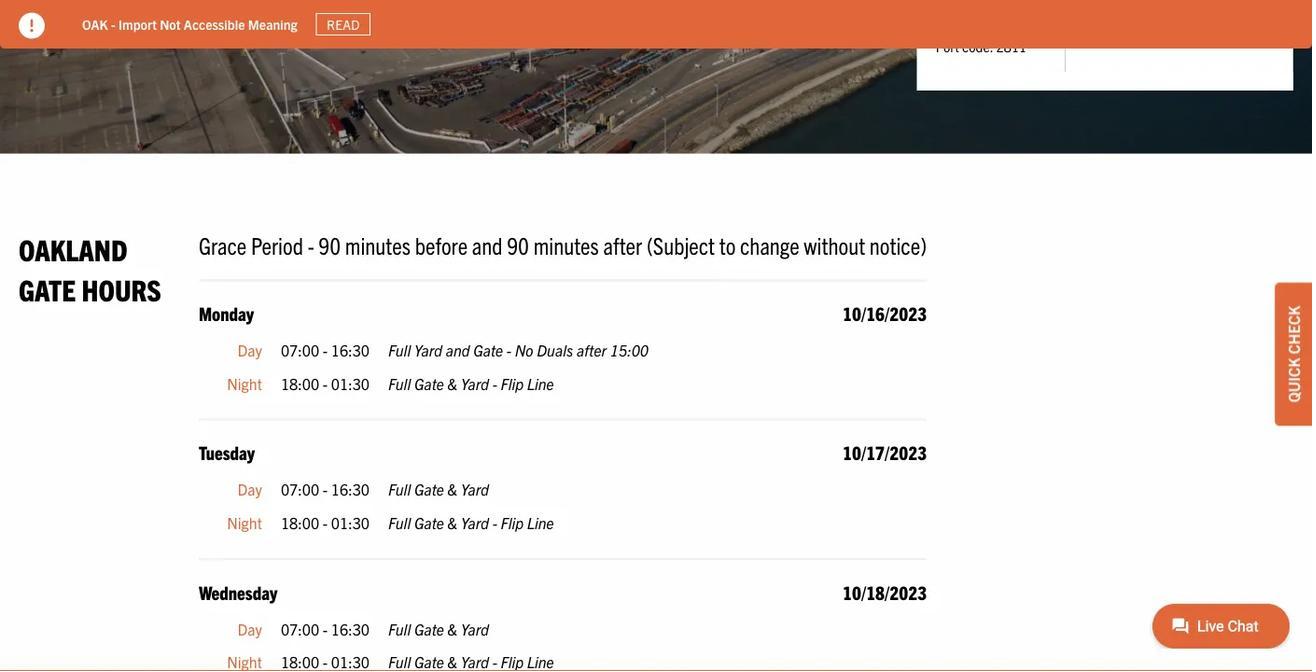 Task type: locate. For each thing, give the bounding box(es) containing it.
18:00 - 01:30 for wednesday
[[281, 652, 370, 671]]

3 16:30 from the top
[[331, 619, 370, 638]]

07:00 - 16:30 for monday
[[281, 341, 370, 359]]

0 vertical spatial and
[[472, 230, 503, 259]]

18:00
[[281, 374, 319, 393], [281, 513, 319, 532], [281, 652, 319, 671]]

hours
[[82, 271, 161, 307]]

2 07:00 - 16:30 from the top
[[281, 480, 370, 499]]

1 flip from the top
[[501, 374, 524, 393]]

3 night from the top
[[227, 652, 262, 671]]

1 vertical spatial 07:00
[[281, 480, 319, 499]]

1 18:00 from the top
[[281, 374, 319, 393]]

1 day from the top
[[238, 341, 262, 359]]

night up 'tuesday'
[[227, 374, 262, 393]]

0 vertical spatial after
[[603, 230, 642, 259]]

16:30
[[331, 341, 370, 359], [331, 480, 370, 499], [331, 619, 370, 638]]

day down monday
[[238, 341, 262, 359]]

code:
[[962, 38, 994, 55]]

wednesday
[[199, 580, 277, 603]]

1 minutes from the left
[[345, 230, 411, 259]]

& for wednesday
[[448, 652, 458, 671]]

1 vertical spatial and
[[446, 341, 470, 359]]

flip
[[501, 374, 524, 393], [501, 513, 524, 532], [501, 652, 524, 671]]

1 & from the top
[[448, 374, 458, 393]]

0 vertical spatial night
[[227, 374, 262, 393]]

full gate & yard - flip line
[[388, 374, 554, 393], [388, 513, 554, 532], [388, 652, 554, 671]]

2 vertical spatial line
[[527, 652, 554, 671]]

18:00 for monday
[[281, 374, 319, 393]]

2 18:00 - 01:30 from the top
[[281, 513, 370, 532]]

1 vertical spatial 16:30
[[331, 480, 370, 499]]

10/18/2023
[[843, 580, 927, 603]]

1 vertical spatial 18:00
[[281, 513, 319, 532]]

1 vertical spatial 07:00 - 16:30
[[281, 480, 370, 499]]

flip for tuesday
[[501, 513, 524, 532]]

5 & from the top
[[448, 652, 458, 671]]

2 flip from the top
[[501, 513, 524, 532]]

1 vertical spatial night
[[227, 513, 262, 532]]

& for tuesday
[[448, 513, 458, 532]]

night for monday
[[227, 374, 262, 393]]

night up wednesday on the bottom left of the page
[[227, 513, 262, 532]]

0 vertical spatial 18:00 - 01:30
[[281, 374, 370, 393]]

minutes
[[345, 230, 411, 259], [534, 230, 599, 259]]

18:00 - 01:30
[[281, 374, 370, 393], [281, 513, 370, 532], [281, 652, 370, 671]]

3 & from the top
[[448, 513, 458, 532]]

night down wednesday on the bottom left of the page
[[227, 652, 262, 671]]

1 vertical spatial day
[[238, 480, 262, 499]]

and right before
[[472, 230, 503, 259]]

3 full from the top
[[388, 480, 411, 499]]

2 01:30 from the top
[[331, 513, 370, 532]]

after left (subject
[[603, 230, 642, 259]]

full gate & yard - flip line for monday
[[388, 374, 554, 393]]

3 full gate & yard - flip line from the top
[[388, 652, 554, 671]]

check
[[1284, 306, 1303, 354]]

2 full gate & yard from the top
[[388, 619, 489, 638]]

0 vertical spatial full gate & yard
[[388, 480, 489, 499]]

read link
[[316, 13, 370, 36]]

after
[[603, 230, 642, 259], [577, 341, 607, 359]]

0 vertical spatial flip
[[501, 374, 524, 393]]

1 07:00 from the top
[[281, 341, 319, 359]]

0 horizontal spatial minutes
[[345, 230, 411, 259]]

15:00
[[610, 341, 649, 359]]

(subject
[[647, 230, 715, 259]]

2 full gate & yard - flip line from the top
[[388, 513, 554, 532]]

not
[[160, 15, 181, 32]]

1 horizontal spatial minutes
[[534, 230, 599, 259]]

1 full gate & yard from the top
[[388, 480, 489, 499]]

1 vertical spatial full gate & yard - flip line
[[388, 513, 554, 532]]

oakland gate hours
[[19, 230, 161, 307]]

full gate & yard
[[388, 480, 489, 499], [388, 619, 489, 638]]

1 full from the top
[[388, 341, 411, 359]]

1 vertical spatial full gate & yard
[[388, 619, 489, 638]]

1 18:00 - 01:30 from the top
[[281, 374, 370, 393]]

0 vertical spatial 07:00 - 16:30
[[281, 341, 370, 359]]

to
[[719, 230, 736, 259]]

5 full from the top
[[388, 619, 411, 638]]

0 vertical spatial 18:00
[[281, 374, 319, 393]]

0 vertical spatial 16:30
[[331, 341, 370, 359]]

2 90 from the left
[[507, 230, 529, 259]]

day down wednesday on the bottom left of the page
[[238, 619, 262, 638]]

import
[[118, 15, 157, 32]]

night for wednesday
[[227, 652, 262, 671]]

-
[[111, 15, 115, 32], [308, 230, 314, 259], [323, 341, 328, 359], [507, 341, 511, 359], [323, 374, 328, 393], [493, 374, 497, 393], [323, 480, 328, 499], [323, 513, 328, 532], [493, 513, 497, 532], [323, 619, 328, 638], [323, 652, 328, 671], [493, 652, 497, 671]]

and left no
[[446, 341, 470, 359]]

0 vertical spatial line
[[527, 374, 554, 393]]

2 vertical spatial full gate & yard - flip line
[[388, 652, 554, 671]]

flip for monday
[[501, 374, 524, 393]]

day for monday
[[238, 341, 262, 359]]

2 16:30 from the top
[[331, 480, 370, 499]]

2 18:00 from the top
[[281, 513, 319, 532]]

1 01:30 from the top
[[331, 374, 370, 393]]

yard
[[414, 341, 442, 359], [461, 374, 489, 393], [461, 480, 489, 499], [461, 513, 489, 532], [461, 619, 489, 638], [461, 652, 489, 671]]

90 right before
[[507, 230, 529, 259]]

3 flip from the top
[[501, 652, 524, 671]]

tuesday
[[199, 441, 255, 464]]

3 07:00 from the top
[[281, 619, 319, 638]]

day
[[238, 341, 262, 359], [238, 480, 262, 499], [238, 619, 262, 638]]

2 vertical spatial flip
[[501, 652, 524, 671]]

gate
[[19, 271, 76, 307], [473, 341, 503, 359], [414, 374, 444, 393], [414, 480, 444, 499], [414, 513, 444, 532], [414, 619, 444, 638], [414, 652, 444, 671]]

full gate & yard for tuesday
[[388, 480, 489, 499]]

3 01:30 from the top
[[331, 652, 370, 671]]

07:00 for wednesday
[[281, 619, 319, 638]]

07:00
[[281, 341, 319, 359], [281, 480, 319, 499], [281, 619, 319, 638]]

2 night from the top
[[227, 513, 262, 532]]

quick check
[[1284, 306, 1303, 403]]

01:30
[[331, 374, 370, 393], [331, 513, 370, 532], [331, 652, 370, 671]]

1 07:00 - 16:30 from the top
[[281, 341, 370, 359]]

1 vertical spatial line
[[527, 513, 554, 532]]

90 right period at the left top of page
[[319, 230, 341, 259]]

1 night from the top
[[227, 374, 262, 393]]

2 vertical spatial 07:00 - 16:30
[[281, 619, 370, 638]]

1 line from the top
[[527, 374, 554, 393]]

oak
[[82, 15, 108, 32]]

2 full from the top
[[388, 374, 411, 393]]

0 vertical spatial 07:00
[[281, 341, 319, 359]]

1 vertical spatial flip
[[501, 513, 524, 532]]

1 horizontal spatial 90
[[507, 230, 529, 259]]

3 07:00 - 16:30 from the top
[[281, 619, 370, 638]]

01:30 for tuesday
[[331, 513, 370, 532]]

after right duals
[[577, 341, 607, 359]]

07:00 for tuesday
[[281, 480, 319, 499]]

full gate & yard - flip line for tuesday
[[388, 513, 554, 532]]

18:00 for wednesday
[[281, 652, 319, 671]]

line
[[527, 374, 554, 393], [527, 513, 554, 532], [527, 652, 554, 671]]

full
[[388, 341, 411, 359], [388, 374, 411, 393], [388, 480, 411, 499], [388, 513, 411, 532], [388, 619, 411, 638], [388, 652, 411, 671]]

2 vertical spatial 01:30
[[331, 652, 370, 671]]

2 07:00 from the top
[[281, 480, 319, 499]]

10/16/2023
[[843, 301, 927, 325]]

0 vertical spatial full gate & yard - flip line
[[388, 374, 554, 393]]

2 vertical spatial night
[[227, 652, 262, 671]]

1 vertical spatial 01:30
[[331, 513, 370, 532]]

gate inside oakland gate hours
[[19, 271, 76, 307]]

2 minutes from the left
[[534, 230, 599, 259]]

grace
[[199, 230, 247, 259]]

2 vertical spatial 18:00
[[281, 652, 319, 671]]

07:00 - 16:30 for tuesday
[[281, 480, 370, 499]]

3 18:00 from the top
[[281, 652, 319, 671]]

line for monday
[[527, 374, 554, 393]]

2 vertical spatial 18:00 - 01:30
[[281, 652, 370, 671]]

0 vertical spatial day
[[238, 341, 262, 359]]

3 18:00 - 01:30 from the top
[[281, 652, 370, 671]]

1 horizontal spatial and
[[472, 230, 503, 259]]

2 vertical spatial 16:30
[[331, 619, 370, 638]]

duals
[[537, 341, 573, 359]]

2 line from the top
[[527, 513, 554, 532]]

18:00 for tuesday
[[281, 513, 319, 532]]

0 horizontal spatial 90
[[319, 230, 341, 259]]

1 vertical spatial 18:00 - 01:30
[[281, 513, 370, 532]]

line for wednesday
[[527, 652, 554, 671]]

4 & from the top
[[448, 619, 458, 638]]

monday
[[199, 301, 254, 325]]

07:00 - 16:30
[[281, 341, 370, 359], [281, 480, 370, 499], [281, 619, 370, 638]]

2 vertical spatial day
[[238, 619, 262, 638]]

3 line from the top
[[527, 652, 554, 671]]

night
[[227, 374, 262, 393], [227, 513, 262, 532], [227, 652, 262, 671]]

&
[[448, 374, 458, 393], [448, 480, 458, 499], [448, 513, 458, 532], [448, 619, 458, 638], [448, 652, 458, 671]]

quick check link
[[1275, 282, 1312, 426]]

16:30 for monday
[[331, 341, 370, 359]]

and
[[472, 230, 503, 259], [446, 341, 470, 359]]

90
[[319, 230, 341, 259], [507, 230, 529, 259]]

0 vertical spatial 01:30
[[331, 374, 370, 393]]

2 & from the top
[[448, 480, 458, 499]]

3 day from the top
[[238, 619, 262, 638]]

read
[[327, 16, 360, 33]]

1 16:30 from the top
[[331, 341, 370, 359]]

2 day from the top
[[238, 480, 262, 499]]

1 full gate & yard - flip line from the top
[[388, 374, 554, 393]]

01:30 for wednesday
[[331, 652, 370, 671]]

day down 'tuesday'
[[238, 480, 262, 499]]

2 vertical spatial 07:00
[[281, 619, 319, 638]]



Task type: vqa. For each thing, say whether or not it's contained in the screenshot.
067E/067W's the ERD
no



Task type: describe. For each thing, give the bounding box(es) containing it.
full gate & yard for wednesday
[[388, 619, 489, 638]]

change
[[740, 230, 800, 259]]

07:00 - 16:30 for wednesday
[[281, 619, 370, 638]]

day for wednesday
[[238, 619, 262, 638]]

16:30 for wednesday
[[331, 619, 370, 638]]

oakland
[[19, 230, 127, 266]]

before
[[415, 230, 468, 259]]

& for monday
[[448, 374, 458, 393]]

without
[[804, 230, 865, 259]]

port
[[936, 38, 959, 55]]

quick
[[1284, 358, 1303, 403]]

oak - import not accessible meaning
[[82, 15, 297, 32]]

period
[[251, 230, 303, 259]]

16:30 for tuesday
[[331, 480, 370, 499]]

0 horizontal spatial and
[[446, 341, 470, 359]]

day for tuesday
[[238, 480, 262, 499]]

grace period - 90 minutes before and 90 minutes after (subject to change without notice)
[[199, 230, 927, 259]]

01:30 for monday
[[331, 374, 370, 393]]

1 90 from the left
[[319, 230, 341, 259]]

flip for wednesday
[[501, 652, 524, 671]]

solid image
[[19, 13, 45, 39]]

accessible
[[184, 15, 245, 32]]

night for tuesday
[[227, 513, 262, 532]]

1 vertical spatial after
[[577, 341, 607, 359]]

07:00 for monday
[[281, 341, 319, 359]]

no
[[515, 341, 533, 359]]

full yard and gate - no duals after 15:00
[[388, 341, 649, 359]]

line for tuesday
[[527, 513, 554, 532]]

notice)
[[870, 230, 927, 259]]

4 full from the top
[[388, 513, 411, 532]]

2811
[[997, 38, 1027, 55]]

10/17/2023
[[843, 441, 927, 464]]

18:00 - 01:30 for monday
[[281, 374, 370, 393]]

meaning
[[248, 15, 297, 32]]

full gate & yard - flip line for wednesday
[[388, 652, 554, 671]]

6 full from the top
[[388, 652, 411, 671]]

18:00 - 01:30 for tuesday
[[281, 513, 370, 532]]

port code:  2811
[[936, 38, 1027, 55]]



